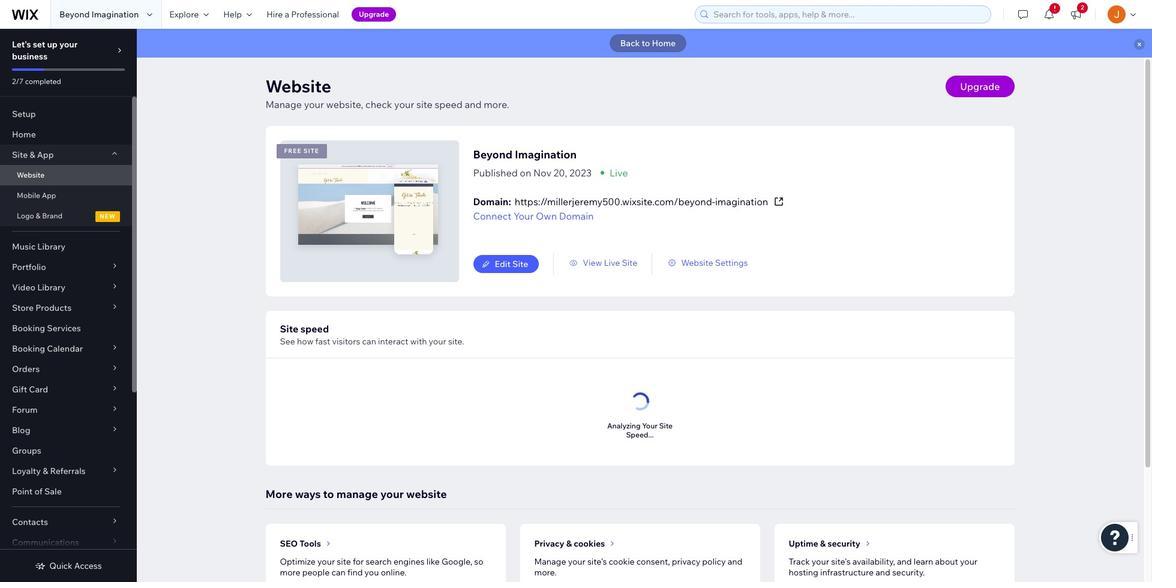 Task type: describe. For each thing, give the bounding box(es) containing it.
explore
[[169, 9, 199, 20]]

1 vertical spatial imagination
[[515, 148, 577, 161]]

see
[[280, 336, 295, 347]]

up
[[47, 39, 58, 50]]

hire a professional
[[267, 9, 339, 20]]

fast
[[315, 336, 330, 347]]

seo tools
[[280, 538, 321, 549]]

setup
[[12, 109, 36, 119]]

setup link
[[0, 104, 132, 124]]

forum
[[12, 404, 38, 415]]

groups
[[12, 445, 41, 456]]

2
[[1081, 4, 1084, 11]]

0 vertical spatial live
[[610, 167, 628, 179]]

analyzing your site speed...
[[607, 421, 673, 439]]

Search for tools, apps, help & more... field
[[710, 6, 987, 23]]

point of sale
[[12, 486, 62, 497]]

connect your own domain
[[473, 210, 594, 222]]

published on nov 20, 2023
[[473, 167, 592, 179]]

optimize your site for search engines like google, so more people can find you online.
[[280, 556, 483, 578]]

& for site
[[30, 149, 35, 160]]

of
[[34, 486, 43, 497]]

manage inside 'manage your site's cookie consent, privacy policy and more.'
[[534, 556, 566, 567]]

site & app button
[[0, 145, 132, 165]]

forum button
[[0, 400, 132, 420]]

your right 'check'
[[394, 98, 414, 110]]

access
[[74, 560, 102, 571]]

contacts
[[12, 517, 48, 527]]

manage your site's cookie consent, privacy policy and more.
[[534, 556, 742, 578]]

store
[[12, 302, 34, 313]]

tools
[[300, 538, 321, 549]]

portfolio
[[12, 262, 46, 272]]

contacts button
[[0, 512, 132, 532]]

website for website
[[17, 170, 45, 179]]

site inside website manage your website, check your site speed and more.
[[416, 98, 433, 110]]

site & app
[[12, 149, 54, 160]]

learn
[[914, 556, 933, 567]]

2 button
[[1063, 0, 1089, 29]]

0 horizontal spatial beyond imagination
[[59, 9, 139, 20]]

view live site link
[[568, 257, 637, 268]]

new
[[100, 212, 116, 220]]

back to home alert
[[137, 29, 1152, 58]]

free site
[[284, 147, 319, 155]]

mobile app link
[[0, 185, 132, 206]]

connect
[[473, 210, 511, 222]]

& for privacy
[[566, 538, 572, 549]]

blog
[[12, 425, 30, 436]]

1 vertical spatial live
[[604, 257, 620, 268]]

1 vertical spatial beyond
[[473, 148, 512, 161]]

1 vertical spatial app
[[42, 191, 56, 200]]

site inside the site speed see how fast visitors can interact with your site.
[[280, 323, 298, 335]]

let's
[[12, 39, 31, 50]]

site right view
[[622, 257, 637, 268]]

1 horizontal spatial upgrade button
[[946, 76, 1014, 97]]

help
[[223, 9, 242, 20]]

and inside 'manage your site's cookie consent, privacy policy and more.'
[[728, 556, 742, 567]]

free
[[284, 147, 302, 155]]

your for site
[[642, 421, 658, 430]]

1 vertical spatial beyond imagination
[[473, 148, 577, 161]]

check
[[365, 98, 392, 110]]

cookie
[[609, 556, 635, 567]]

infrastructure
[[820, 567, 874, 578]]

for
[[353, 556, 364, 567]]

booking calendar button
[[0, 338, 132, 359]]

manage
[[336, 487, 378, 501]]

0 vertical spatial imagination
[[92, 9, 139, 20]]

loyalty & referrals button
[[0, 461, 132, 481]]

video library button
[[0, 277, 132, 298]]

website settings
[[681, 257, 748, 268]]

optimize
[[280, 556, 316, 567]]

gift
[[12, 384, 27, 395]]

mobile app
[[17, 191, 56, 200]]

0 vertical spatial upgrade button
[[352, 7, 396, 22]]

so
[[474, 556, 483, 567]]

like
[[427, 556, 440, 567]]

2/7 completed
[[12, 77, 61, 86]]

store products button
[[0, 298, 132, 318]]

site speed see how fast visitors can interact with your site.
[[280, 323, 464, 347]]

site inside analyzing your site speed...
[[659, 421, 673, 430]]

security
[[828, 538, 860, 549]]

visitors
[[332, 336, 360, 347]]

cookies
[[574, 538, 605, 549]]

seo
[[280, 538, 298, 549]]

video library
[[12, 282, 65, 293]]

analyzing
[[607, 421, 641, 430]]

sidebar element
[[0, 29, 137, 582]]

booking for booking services
[[12, 323, 45, 334]]

more
[[266, 487, 293, 501]]

own
[[536, 210, 557, 222]]

library for video library
[[37, 282, 65, 293]]

https://millerjeremy500.wixsite.com/beyond-imagination
[[515, 196, 768, 208]]

hire a professional link
[[259, 0, 346, 29]]

to inside button
[[642, 38, 650, 49]]

website
[[406, 487, 447, 501]]

card
[[29, 384, 48, 395]]

view
[[583, 257, 602, 268]]

sale
[[44, 486, 62, 497]]

your inside the site speed see how fast visitors can interact with your site.
[[429, 336, 446, 347]]

groups link
[[0, 440, 132, 461]]

booking services link
[[0, 318, 132, 338]]

imagination
[[715, 196, 768, 208]]

speed inside website manage your website, check your site speed and more.
[[435, 98, 463, 110]]

website for website settings
[[681, 257, 713, 268]]

loyalty
[[12, 466, 41, 476]]

consent,
[[637, 556, 670, 567]]

0 horizontal spatial beyond
[[59, 9, 90, 20]]

site inside optimize your site for search engines like google, so more people can find you online.
[[337, 556, 351, 567]]

interact
[[378, 336, 408, 347]]

library for music library
[[37, 241, 65, 252]]

website for website manage your website, check your site speed and more.
[[266, 76, 331, 97]]

your down uptime & security
[[812, 556, 829, 567]]

services
[[47, 323, 81, 334]]

nov
[[533, 167, 551, 179]]



Task type: vqa. For each thing, say whether or not it's contained in the screenshot.
years corresponding to 3 Years
no



Task type: locate. For each thing, give the bounding box(es) containing it.
library inside video library dropdown button
[[37, 282, 65, 293]]

0 vertical spatial upgrade
[[359, 10, 389, 19]]

your down tools
[[317, 556, 335, 567]]

1 vertical spatial to
[[323, 487, 334, 501]]

site up see
[[280, 323, 298, 335]]

quick access button
[[35, 560, 102, 571]]

manage inside website manage your website, check your site speed and more.
[[266, 98, 302, 110]]

track your site's availability, and learn about your hosting infrastructure and security.
[[789, 556, 978, 578]]

logo & brand
[[17, 211, 63, 220]]

your for own
[[514, 210, 534, 222]]

site's for availability,
[[831, 556, 851, 567]]

loyalty & referrals
[[12, 466, 86, 476]]

0 vertical spatial can
[[362, 336, 376, 347]]

domain
[[559, 210, 594, 222]]

0 horizontal spatial home
[[12, 129, 36, 140]]

booking inside popup button
[[12, 343, 45, 354]]

imagination
[[92, 9, 139, 20], [515, 148, 577, 161]]

library up products
[[37, 282, 65, 293]]

1 horizontal spatial can
[[362, 336, 376, 347]]

your right 'up'
[[59, 39, 78, 50]]

manage down privacy
[[534, 556, 566, 567]]

to right back
[[642, 38, 650, 49]]

0 horizontal spatial website
[[17, 170, 45, 179]]

0 horizontal spatial your
[[514, 210, 534, 222]]

library
[[37, 241, 65, 252], [37, 282, 65, 293]]

0 vertical spatial more.
[[484, 98, 509, 110]]

site's inside 'manage your site's cookie consent, privacy policy and more.'
[[587, 556, 607, 567]]

your left website,
[[304, 98, 324, 110]]

to right ways on the bottom left
[[323, 487, 334, 501]]

search
[[366, 556, 392, 567]]

portfolio button
[[0, 257, 132, 277]]

1 vertical spatial website
[[17, 170, 45, 179]]

1 horizontal spatial site
[[416, 98, 433, 110]]

website,
[[326, 98, 363, 110]]

0 horizontal spatial can
[[332, 567, 346, 578]]

online.
[[381, 567, 407, 578]]

2 library from the top
[[37, 282, 65, 293]]

home inside the sidebar element
[[12, 129, 36, 140]]

video
[[12, 282, 35, 293]]

your left own
[[514, 210, 534, 222]]

site right 'check'
[[416, 98, 433, 110]]

website link
[[0, 165, 132, 185]]

0 horizontal spatial upgrade button
[[352, 7, 396, 22]]

1 vertical spatial more.
[[534, 567, 557, 578]]

can inside optimize your site for search engines like google, so more people can find you online.
[[332, 567, 346, 578]]

0 horizontal spatial speed
[[300, 323, 329, 335]]

mobile
[[17, 191, 40, 200]]

store products
[[12, 302, 72, 313]]

home link
[[0, 124, 132, 145]]

security.
[[892, 567, 925, 578]]

live
[[610, 167, 628, 179], [604, 257, 620, 268]]

1 library from the top
[[37, 241, 65, 252]]

upgrade button
[[352, 7, 396, 22], [946, 76, 1014, 97]]

google,
[[442, 556, 472, 567]]

0 vertical spatial booking
[[12, 323, 45, 334]]

& right uptime at the right bottom of page
[[820, 538, 826, 549]]

more.
[[484, 98, 509, 110], [534, 567, 557, 578]]

orders button
[[0, 359, 132, 379]]

your
[[514, 210, 534, 222], [642, 421, 658, 430]]

1 vertical spatial speed
[[300, 323, 329, 335]]

https://millerjeremy500.wixsite.com/beyond-
[[515, 196, 715, 208]]

business
[[12, 51, 48, 62]]

0 vertical spatial to
[[642, 38, 650, 49]]

completed
[[25, 77, 61, 86]]

booking for booking calendar
[[12, 343, 45, 354]]

2 booking from the top
[[12, 343, 45, 354]]

1 horizontal spatial website
[[266, 76, 331, 97]]

and inside website manage your website, check your site speed and more.
[[465, 98, 482, 110]]

your inside button
[[514, 210, 534, 222]]

app inside dropdown button
[[37, 149, 54, 160]]

1 horizontal spatial to
[[642, 38, 650, 49]]

back to home button
[[610, 34, 687, 52]]

with
[[410, 336, 427, 347]]

& right privacy
[[566, 538, 572, 549]]

app up "website" link
[[37, 149, 54, 160]]

1 vertical spatial library
[[37, 282, 65, 293]]

& right logo
[[36, 211, 40, 220]]

communications
[[12, 537, 79, 548]]

your inside 'manage your site's cookie consent, privacy policy and more.'
[[568, 556, 586, 567]]

manage
[[266, 98, 302, 110], [534, 556, 566, 567]]

site left for
[[337, 556, 351, 567]]

let's set up your business
[[12, 39, 78, 62]]

gift card button
[[0, 379, 132, 400]]

home inside button
[[652, 38, 676, 49]]

site's
[[587, 556, 607, 567], [831, 556, 851, 567]]

2023
[[569, 167, 592, 179]]

0 horizontal spatial site
[[337, 556, 351, 567]]

music
[[12, 241, 36, 252]]

& for loyalty
[[43, 466, 48, 476]]

booking up orders
[[12, 343, 45, 354]]

can inside the site speed see how fast visitors can interact with your site.
[[362, 336, 376, 347]]

0 horizontal spatial more.
[[484, 98, 509, 110]]

uptime & security
[[789, 538, 860, 549]]

engines
[[394, 556, 425, 567]]

0 horizontal spatial imagination
[[92, 9, 139, 20]]

connect your own domain button
[[473, 209, 594, 223]]

0 vertical spatial speed
[[435, 98, 463, 110]]

0 vertical spatial site
[[416, 98, 433, 110]]

1 horizontal spatial home
[[652, 38, 676, 49]]

hosting
[[789, 567, 818, 578]]

your right analyzing
[[642, 421, 658, 430]]

2 vertical spatial website
[[681, 257, 713, 268]]

blog button
[[0, 420, 132, 440]]

2/7
[[12, 77, 23, 86]]

1 vertical spatial upgrade button
[[946, 76, 1014, 97]]

1 vertical spatial can
[[332, 567, 346, 578]]

booking services
[[12, 323, 81, 334]]

1 horizontal spatial speed
[[435, 98, 463, 110]]

can
[[362, 336, 376, 347], [332, 567, 346, 578]]

beyond imagination
[[59, 9, 139, 20], [473, 148, 577, 161]]

more. inside website manage your website, check your site speed and more.
[[484, 98, 509, 110]]

0 vertical spatial app
[[37, 149, 54, 160]]

your inside analyzing your site speed...
[[642, 421, 658, 430]]

0 vertical spatial home
[[652, 38, 676, 49]]

your right about
[[960, 556, 978, 567]]

booking down store
[[12, 323, 45, 334]]

website down site & app
[[17, 170, 45, 179]]

site right edit
[[512, 259, 528, 269]]

your left website
[[380, 487, 404, 501]]

0 vertical spatial beyond
[[59, 9, 90, 20]]

1 booking from the top
[[12, 323, 45, 334]]

app
[[37, 149, 54, 160], [42, 191, 56, 200]]

your inside optimize your site for search engines like google, so more people can find you online.
[[317, 556, 335, 567]]

0 vertical spatial website
[[266, 76, 331, 97]]

quick
[[49, 560, 72, 571]]

library up portfolio dropdown button
[[37, 241, 65, 252]]

library inside music library link
[[37, 241, 65, 252]]

site's inside track your site's availability, and learn about your hosting infrastructure and security.
[[831, 556, 851, 567]]

edit site link
[[473, 255, 539, 273]]

website settings button
[[667, 257, 748, 268]]

speed inside the site speed see how fast visitors can interact with your site.
[[300, 323, 329, 335]]

website inside website manage your website, check your site speed and more.
[[266, 76, 331, 97]]

home down setup
[[12, 129, 36, 140]]

1 horizontal spatial manage
[[534, 556, 566, 567]]

and
[[465, 98, 482, 110], [728, 556, 742, 567], [897, 556, 912, 567], [876, 567, 890, 578]]

more. inside 'manage your site's cookie consent, privacy policy and more.'
[[534, 567, 557, 578]]

1 horizontal spatial your
[[642, 421, 658, 430]]

0 vertical spatial beyond imagination
[[59, 9, 139, 20]]

website left settings
[[681, 257, 713, 268]]

point
[[12, 486, 33, 497]]

app right mobile
[[42, 191, 56, 200]]

1 horizontal spatial beyond
[[473, 148, 512, 161]]

your down privacy & cookies
[[568, 556, 586, 567]]

site's down 'cookies'
[[587, 556, 607, 567]]

privacy & cookies
[[534, 538, 605, 549]]

1 vertical spatial upgrade
[[960, 80, 1000, 92]]

can left find
[[332, 567, 346, 578]]

track
[[789, 556, 810, 567]]

0 vertical spatial your
[[514, 210, 534, 222]]

& right loyalty
[[43, 466, 48, 476]]

website up website,
[[266, 76, 331, 97]]

back to home
[[620, 38, 676, 49]]

products
[[36, 302, 72, 313]]

you
[[365, 567, 379, 578]]

0 horizontal spatial site's
[[587, 556, 607, 567]]

quick access
[[49, 560, 102, 571]]

&
[[30, 149, 35, 160], [36, 211, 40, 220], [43, 466, 48, 476], [566, 538, 572, 549], [820, 538, 826, 549]]

site inside dropdown button
[[12, 149, 28, 160]]

site
[[303, 147, 319, 155]]

your left site. in the bottom left of the page
[[429, 336, 446, 347]]

0 horizontal spatial upgrade
[[359, 10, 389, 19]]

beyond up published at the left top of page
[[473, 148, 512, 161]]

site down setup
[[12, 149, 28, 160]]

0 vertical spatial manage
[[266, 98, 302, 110]]

music library
[[12, 241, 65, 252]]

1 site's from the left
[[587, 556, 607, 567]]

1 vertical spatial site
[[337, 556, 351, 567]]

1 vertical spatial home
[[12, 129, 36, 140]]

your inside let's set up your business
[[59, 39, 78, 50]]

about
[[935, 556, 958, 567]]

0 vertical spatial library
[[37, 241, 65, 252]]

& for uptime
[[820, 538, 826, 549]]

back
[[620, 38, 640, 49]]

a
[[285, 9, 289, 20]]

1 horizontal spatial site's
[[831, 556, 851, 567]]

published
[[473, 167, 518, 179]]

2 horizontal spatial website
[[681, 257, 713, 268]]

site's for cookie
[[587, 556, 607, 567]]

orders
[[12, 364, 40, 374]]

20,
[[554, 167, 567, 179]]

& for logo
[[36, 211, 40, 220]]

booking calendar
[[12, 343, 83, 354]]

0 horizontal spatial to
[[323, 487, 334, 501]]

domain:
[[473, 196, 511, 208]]

& up "website" link
[[30, 149, 35, 160]]

your
[[59, 39, 78, 50], [304, 98, 324, 110], [394, 98, 414, 110], [429, 336, 446, 347], [380, 487, 404, 501], [317, 556, 335, 567], [568, 556, 586, 567], [812, 556, 829, 567], [960, 556, 978, 567]]

1 vertical spatial booking
[[12, 343, 45, 354]]

can right visitors
[[362, 336, 376, 347]]

site right "speed..."
[[659, 421, 673, 430]]

0 horizontal spatial manage
[[266, 98, 302, 110]]

to
[[642, 38, 650, 49], [323, 487, 334, 501]]

1 horizontal spatial imagination
[[515, 148, 577, 161]]

beyond up let's set up your business
[[59, 9, 90, 20]]

1 vertical spatial manage
[[534, 556, 566, 567]]

1 vertical spatial your
[[642, 421, 658, 430]]

privacy
[[534, 538, 564, 549]]

website inside the sidebar element
[[17, 170, 45, 179]]

1 horizontal spatial more.
[[534, 567, 557, 578]]

2 site's from the left
[[831, 556, 851, 567]]

referrals
[[50, 466, 86, 476]]

1 horizontal spatial beyond imagination
[[473, 148, 577, 161]]

live up https://millerjeremy500.wixsite.com/beyond-
[[610, 167, 628, 179]]

manage up "free"
[[266, 98, 302, 110]]

site's down security at bottom right
[[831, 556, 851, 567]]

view live site
[[583, 257, 637, 268]]

ways
[[295, 487, 321, 501]]

1 horizontal spatial upgrade
[[960, 80, 1000, 92]]

home right back
[[652, 38, 676, 49]]

live right view
[[604, 257, 620, 268]]



